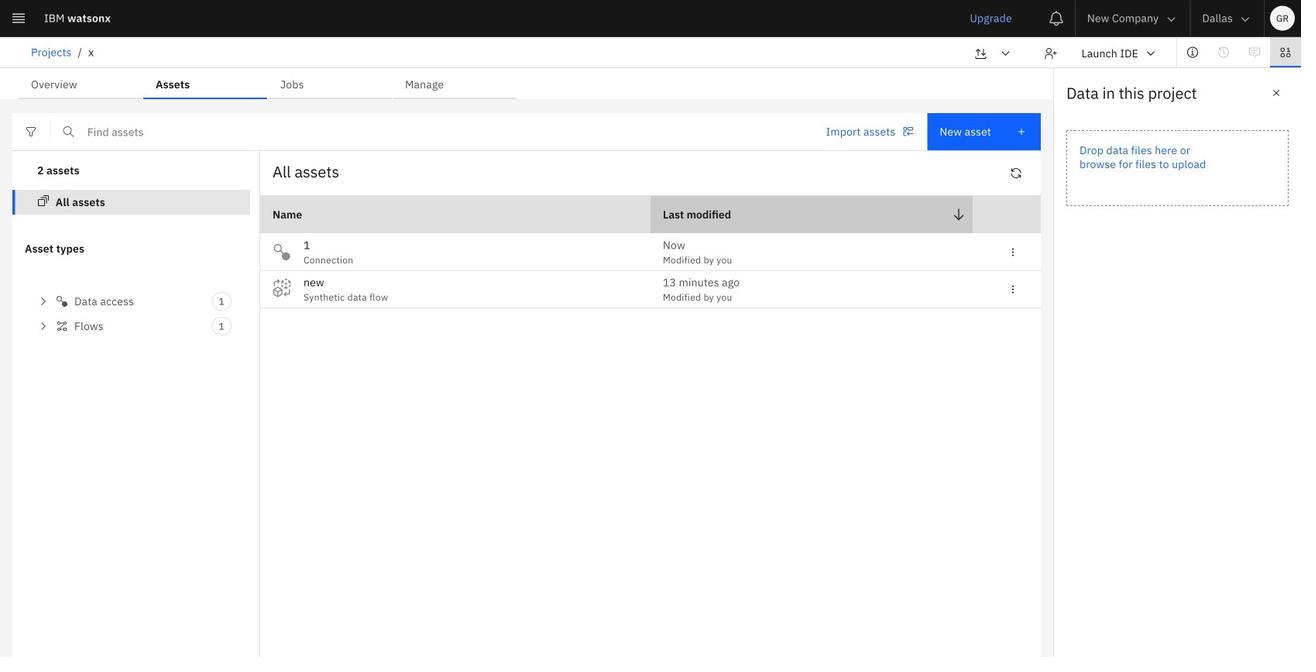 Task type: describe. For each thing, give the bounding box(es) containing it.
arrow image
[[1240, 13, 1252, 25]]

2 horizontal spatial arrow image
[[1166, 13, 1178, 25]]

2 open and close overflow menu image from the top
[[1007, 283, 1020, 296]]

1 horizontal spatial arrow image
[[1145, 47, 1158, 60]]

notifications image
[[1049, 10, 1064, 26]]

1 open and close overflow menu image from the top
[[1007, 246, 1020, 258]]

synthetic data flow image
[[273, 279, 291, 297]]

new asset image
[[1016, 126, 1028, 138]]

new company image
[[1165, 45, 1177, 58]]

data image
[[1280, 46, 1292, 58]]

delete asset? dialog
[[495, 235, 807, 385]]

close image
[[1271, 87, 1283, 99]]

0 horizontal spatial arrow image
[[1000, 47, 1012, 60]]

global navigation element
[[0, 0, 1302, 657]]

refresh image
[[1010, 167, 1023, 179]]



Task type: locate. For each thing, give the bounding box(es) containing it.
arrow image
[[1166, 13, 1178, 25], [1000, 47, 1012, 60], [1145, 47, 1158, 60]]

0 vertical spatial open and close overflow menu image
[[1007, 246, 1020, 258]]

tab list
[[19, 68, 517, 99]]

pending collaborator table toolbar element
[[50, 579, 1252, 653]]

None search field
[[50, 113, 813, 150]]

data panel element
[[1054, 68, 1302, 657]]

1 vertical spatial open and close overflow menu image
[[1007, 283, 1020, 296]]

Find assets text field
[[50, 113, 813, 150]]

import assets image
[[902, 126, 915, 138]]

action bar element
[[0, 37, 1302, 69]]

open and close overflow menu image
[[1007, 246, 1020, 258], [1007, 283, 1020, 296]]



Task type: vqa. For each thing, say whether or not it's contained in the screenshot.
the Turtle Inc "icon"
no



